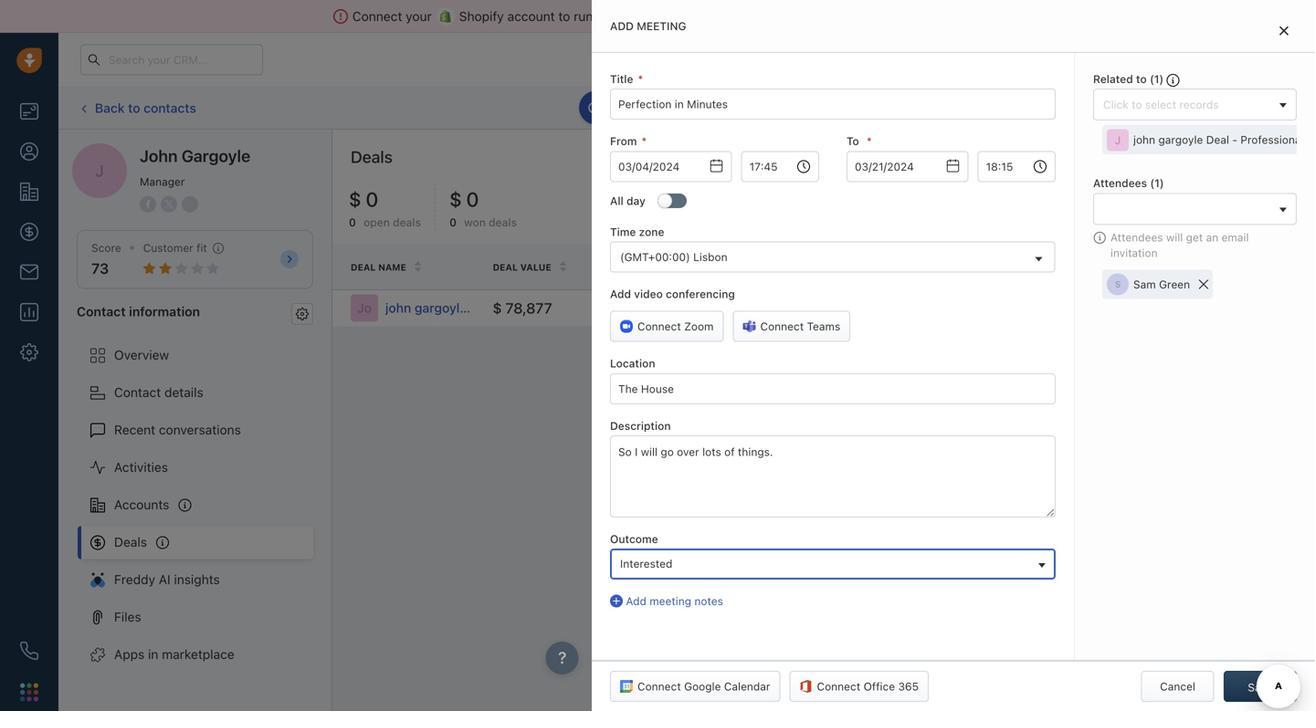 Task type: locate. For each thing, give the bounding box(es) containing it.
0 vertical spatial (
[[1150, 73, 1155, 85]]

1 vertical spatial related
[[1098, 262, 1141, 272]]

1 down 'john'
[[1155, 177, 1160, 190]]

1 horizontal spatial deals
[[489, 216, 517, 229]]

1 vertical spatial )
[[1160, 177, 1165, 190]]

overview
[[114, 348, 169, 363]]

-- text field
[[610, 151, 732, 182], [847, 151, 969, 182]]

to right back
[[128, 100, 140, 115]]

gargoyle
[[1159, 134, 1204, 146]]

0 vertical spatial contact
[[77, 304, 126, 319]]

0 vertical spatial click
[[704, 101, 729, 114]]

recent conversations
[[114, 423, 241, 438]]

deal down professional
[[1265, 157, 1287, 170]]

deal up video
[[644, 262, 669, 273]]

0 vertical spatial deal
[[1193, 102, 1215, 115]]

video
[[634, 288, 663, 301]]

$ 0 0 open deals
[[349, 187, 421, 229]]

deal for deal value
[[493, 262, 518, 273]]

updates
[[606, 101, 649, 114]]

$ up the deal name
[[349, 187, 361, 211]]

related to ( 1 )
[[1094, 73, 1167, 85]]

0 vertical spatial meeting
[[637, 20, 687, 32]]

-- text field down to
[[847, 151, 969, 182]]

close
[[999, 262, 1031, 273]]

0 vertical spatial add deal
[[1170, 102, 1215, 115]]

available.
[[652, 101, 701, 114]]

deals for $ 0 0 open deals
[[393, 216, 421, 229]]

in right apps
[[148, 647, 158, 662]]

1
[[1195, 48, 1200, 59], [1155, 73, 1160, 85], [1155, 177, 1160, 190]]

$
[[349, 187, 361, 211], [450, 187, 462, 211], [493, 299, 502, 317]]

outcome
[[610, 533, 658, 546]]

in left 21
[[899, 53, 907, 65]]

ends
[[872, 53, 896, 65]]

john gargoyle deal - professional se
[[1134, 134, 1316, 146]]

freshworks switcher image
[[20, 684, 38, 702]]

apps in marketplace
[[114, 647, 235, 662]]

dialog
[[592, 0, 1316, 712]]

connect for connect google calendar
[[638, 681, 681, 693]]

click to add
[[795, 304, 857, 317]]

to up teams
[[824, 304, 834, 317]]

deals inside $ 0 0 won deals
[[489, 216, 517, 229]]

contact down the 73
[[77, 304, 126, 319]]

your right run
[[597, 9, 623, 24]]

related down invitation
[[1098, 262, 1141, 272]]

1 vertical spatial add deal
[[1242, 157, 1287, 170]]

0 horizontal spatial add deal
[[1170, 102, 1215, 115]]

add left video
[[610, 288, 631, 301]]

add deal button
[[1142, 93, 1224, 124], [1214, 148, 1297, 179]]

73
[[91, 260, 109, 277]]

apps
[[114, 647, 145, 662]]

0 horizontal spatial $
[[349, 187, 361, 211]]

connect inside button
[[817, 681, 861, 693]]

attendees inside "attendees will get an email invitation"
[[1111, 231, 1164, 244]]

sales activities button down plans
[[1001, 93, 1133, 124]]

to right call
[[732, 101, 742, 114]]

activities
[[114, 460, 168, 475]]

connect for connect zoom
[[638, 320, 681, 333]]

deals up freddy
[[114, 535, 147, 550]]

1 vertical spatial (
[[1151, 177, 1155, 190]]

deals inside $ 0 0 open deals
[[393, 216, 421, 229]]

1 horizontal spatial -- text field
[[847, 151, 969, 182]]

tab panel
[[592, 0, 1316, 712]]

from
[[610, 135, 637, 148]]

0 vertical spatial deals
[[351, 147, 393, 167]]

$ for $ 0 0 won deals
[[450, 187, 462, 211]]

your left shopify on the left
[[406, 9, 432, 24]]

interested button
[[610, 549, 1056, 580]]

conversations
[[159, 423, 241, 438]]

to inside "dialog"
[[1137, 73, 1147, 85]]

2 ( from the top
[[1151, 177, 1155, 190]]

related up activities
[[1094, 73, 1134, 85]]

back
[[95, 100, 125, 115]]

1 horizontal spatial your
[[597, 9, 623, 24]]

add deal button down professional
[[1214, 148, 1297, 179]]

add deal up the gargoyle
[[1170, 102, 1215, 115]]

$ inside $ 0 0 open deals
[[349, 187, 361, 211]]

0 vertical spatial )
[[1160, 73, 1164, 85]]

deal inside "dialog"
[[1207, 134, 1230, 146]]

0 horizontal spatial deals
[[393, 216, 421, 229]]

and
[[726, 9, 748, 24]]

your
[[406, 9, 432, 24], [597, 9, 623, 24]]

won
[[464, 216, 486, 229]]

google
[[684, 681, 721, 693]]

) down the gargoyle
[[1160, 177, 1165, 190]]

invitation
[[1111, 247, 1158, 259]]

2 -- text field from the left
[[847, 151, 969, 182]]

attendees up invitation
[[1111, 231, 1164, 244]]

1 horizontal spatial $
[[450, 187, 462, 211]]

1 right send email image
[[1195, 48, 1200, 59]]

None text field
[[741, 151, 819, 182], [978, 151, 1056, 182], [741, 151, 819, 182], [978, 151, 1056, 182]]

1 vertical spatial add deal button
[[1214, 148, 1297, 179]]

deal
[[1207, 134, 1230, 146], [351, 262, 376, 273], [493, 262, 518, 273], [644, 262, 669, 273]]

related for related to ( 1 )
[[1094, 73, 1134, 85]]

1 vertical spatial deal
[[1265, 157, 1287, 170]]

related inside "dialog"
[[1094, 73, 1134, 85]]

ai
[[159, 572, 171, 587]]

expected
[[947, 262, 997, 273]]

an
[[1206, 231, 1219, 244]]

) left 1 link
[[1160, 73, 1164, 85]]

attendees down j
[[1094, 177, 1148, 190]]

1 horizontal spatial in
[[899, 53, 907, 65]]

click
[[704, 101, 729, 114], [795, 304, 821, 317]]

(gmt+00:00) lisbon
[[620, 251, 728, 264]]

-- text field for from
[[610, 151, 732, 182]]

1 vertical spatial attendees
[[1111, 231, 1164, 244]]

teams
[[807, 320, 841, 333]]

2 ) from the top
[[1160, 177, 1165, 190]]

expected close date
[[947, 262, 1058, 273]]

Start typing the details about the meeting... text field
[[610, 436, 1056, 518]]

deal value
[[493, 262, 552, 273]]

0 horizontal spatial deal
[[1193, 102, 1215, 115]]

1 vertical spatial click
[[795, 304, 821, 317]]

Title text field
[[610, 89, 1056, 120]]

connect inside button
[[638, 681, 681, 693]]

1 vertical spatial deals
[[114, 535, 147, 550]]

deals right won
[[489, 216, 517, 229]]

2 deals from the left
[[489, 216, 517, 229]]

attendees for attendees will get an email invitation
[[1111, 231, 1164, 244]]

score 73
[[91, 242, 121, 277]]

$ for $ 0 0 open deals
[[349, 187, 361, 211]]

(
[[1150, 73, 1155, 85], [1151, 177, 1155, 190]]

Location text field
[[610, 374, 1056, 405]]

from
[[801, 9, 828, 24]]

( down 'john'
[[1151, 177, 1155, 190]]

sales activities
[[1028, 102, 1106, 115]]

deals
[[393, 216, 421, 229], [489, 216, 517, 229]]

1 vertical spatial meeting
[[650, 595, 692, 608]]

0 horizontal spatial your
[[406, 9, 432, 24]]

(gmt+00:00) lisbon link
[[611, 243, 1055, 272]]

marketing
[[664, 9, 722, 24]]

$ left 78,877
[[493, 299, 502, 317]]

21
[[910, 53, 921, 65]]

information
[[129, 304, 200, 319]]

contact up recent
[[114, 385, 161, 400]]

meeting
[[637, 20, 687, 32], [650, 595, 692, 608]]

)
[[1160, 73, 1164, 85], [1160, 177, 1165, 190]]

interested
[[620, 558, 673, 571]]

add deal button up the gargoyle
[[1142, 93, 1224, 124]]

deals up $ 0 0 open deals
[[351, 147, 393, 167]]

stage
[[672, 262, 703, 273]]

deal left the name at the top
[[351, 262, 376, 273]]

sales
[[1028, 102, 1056, 115]]

to down send email image
[[1137, 73, 1147, 85]]

to
[[559, 9, 570, 24], [1137, 73, 1147, 85], [128, 100, 140, 115], [732, 101, 742, 114], [824, 304, 834, 317]]

0 vertical spatial attendees
[[1094, 177, 1148, 190]]

add
[[610, 20, 634, 32], [1170, 102, 1190, 115], [1242, 157, 1262, 170], [610, 288, 631, 301], [626, 595, 647, 608]]

1 ( from the top
[[1150, 73, 1155, 85]]

0 up won
[[467, 187, 479, 211]]

1 vertical spatial in
[[148, 647, 158, 662]]

all
[[610, 194, 624, 207]]

deals right open
[[393, 216, 421, 229]]

1 link
[[1176, 44, 1207, 75]]

0 horizontal spatial click
[[704, 101, 729, 114]]

2 horizontal spatial $
[[493, 299, 502, 317]]

$ right $ 0 0 open deals
[[450, 187, 462, 211]]

0
[[366, 187, 378, 211], [467, 187, 479, 211], [349, 216, 356, 229], [450, 216, 457, 229]]

$ inside $ 0 0 won deals
[[450, 187, 462, 211]]

contact for contact details
[[114, 385, 161, 400]]

1 vertical spatial contact
[[114, 385, 161, 400]]

0 horizontal spatial -- text field
[[610, 151, 732, 182]]

fit
[[197, 242, 207, 254]]

in
[[899, 53, 907, 65], [148, 647, 158, 662]]

0 vertical spatial in
[[899, 53, 907, 65]]

deal left value
[[493, 262, 518, 273]]

mng settings image
[[296, 308, 309, 320]]

1 horizontal spatial deals
[[351, 147, 393, 167]]

location
[[610, 357, 655, 370]]

0 vertical spatial related
[[1094, 73, 1134, 85]]

plans
[[1023, 53, 1052, 66]]

sam
[[1134, 278, 1156, 291]]

zoom
[[684, 320, 714, 333]]

professional
[[1241, 134, 1304, 146]]

gargoyle
[[182, 146, 251, 166]]

1 deals from the left
[[393, 216, 421, 229]]

j
[[1115, 134, 1121, 147]]

your trial ends in 21 days
[[826, 53, 946, 65]]

contact information
[[77, 304, 200, 319]]

0 left open
[[349, 216, 356, 229]]

deal up john gargoyle deal - professional se
[[1193, 102, 1215, 115]]

phone image
[[20, 642, 38, 661]]

customer fit
[[143, 242, 207, 254]]

1 down send email image
[[1155, 73, 1160, 85]]

-- text field up day
[[610, 151, 732, 182]]

add deal down professional
[[1242, 157, 1287, 170]]

1 -- text field from the left
[[610, 151, 732, 182]]

1 horizontal spatial deal
[[1265, 157, 1287, 170]]

deal left -
[[1207, 134, 1230, 146]]

to inside 'link'
[[128, 100, 140, 115]]

( down send email image
[[1150, 73, 1155, 85]]

notes
[[695, 595, 723, 608]]

deal for deal stage
[[644, 262, 669, 273]]

0 horizontal spatial in
[[148, 647, 158, 662]]

1 horizontal spatial add deal
[[1242, 157, 1287, 170]]

1 your from the left
[[406, 9, 432, 24]]

back to contacts link
[[77, 94, 197, 123]]



Task type: describe. For each thing, give the bounding box(es) containing it.
dialog containing add meeting
[[592, 0, 1316, 712]]

contact for contact information
[[77, 304, 126, 319]]

shopify account to run your sales, marketing and support from the crm.
[[459, 9, 886, 24]]

call link
[[676, 93, 732, 124]]

add down interested
[[626, 595, 647, 608]]

crm.
[[854, 9, 886, 24]]

the
[[832, 9, 851, 24]]

john
[[140, 146, 178, 166]]

$ for $ 78,877
[[493, 299, 502, 317]]

1 horizontal spatial click
[[795, 304, 821, 317]]

value
[[520, 262, 552, 273]]

connect office 365 button
[[790, 671, 929, 703]]

manager
[[140, 175, 185, 188]]

73 button
[[91, 260, 109, 277]]

add video conferencing
[[610, 288, 735, 301]]

connect teams button
[[733, 311, 851, 342]]

account
[[508, 9, 555, 24]]

score
[[91, 242, 121, 254]]

$ 0 0 won deals
[[450, 187, 517, 229]]

Search your CRM... text field
[[80, 44, 263, 75]]

office
[[864, 681, 895, 693]]

to left run
[[559, 9, 570, 24]]

sam green
[[1134, 278, 1191, 291]]

calendar
[[724, 681, 771, 693]]

updates available. click to refresh.
[[606, 101, 786, 114]]

add down professional
[[1242, 157, 1262, 170]]

connect teams
[[761, 320, 841, 333]]

support
[[751, 9, 797, 24]]

shopify
[[459, 9, 504, 24]]

explore plans
[[981, 53, 1052, 66]]

contact
[[1143, 262, 1189, 272]]

email button
[[602, 93, 667, 124]]

name
[[378, 262, 406, 273]]

john
[[1134, 134, 1156, 146]]

your
[[826, 53, 848, 65]]

78,877
[[506, 299, 552, 317]]

activities
[[1059, 102, 1106, 115]]

0 up open
[[366, 187, 378, 211]]

freddy
[[114, 572, 155, 587]]

365
[[898, 681, 919, 693]]

insights
[[174, 572, 220, 587]]

phone element
[[11, 633, 48, 670]]

call button
[[676, 93, 732, 124]]

connect office 365
[[817, 681, 919, 693]]

to for related to ( 1 )
[[1137, 73, 1147, 85]]

john gargoyle
[[140, 146, 251, 166]]

cancel button
[[1142, 671, 1215, 703]]

days
[[924, 53, 946, 65]]

tab panel containing add meeting
[[592, 0, 1316, 712]]

0 vertical spatial add deal button
[[1142, 93, 1224, 124]]

send email image
[[1145, 54, 1157, 66]]

2 your from the left
[[597, 9, 623, 24]]

add
[[837, 304, 857, 317]]

2 vertical spatial 1
[[1155, 177, 1160, 190]]

to for click to add
[[824, 304, 834, 317]]

save
[[1248, 682, 1273, 694]]

connect google calendar button
[[610, 671, 781, 703]]

related contact
[[1098, 262, 1189, 272]]

deal name
[[351, 262, 406, 273]]

sales activities button up j
[[1001, 93, 1142, 124]]

close image
[[1280, 26, 1289, 36]]

run
[[574, 9, 593, 24]]

to for back to contacts
[[128, 100, 140, 115]]

save button
[[1224, 671, 1297, 703]]

discovery
[[644, 302, 695, 315]]

marketplace
[[162, 647, 235, 662]]

-- text field for to
[[847, 151, 969, 182]]

connect your
[[352, 9, 432, 24]]

to
[[847, 135, 859, 148]]

back to contacts
[[95, 100, 196, 115]]

accounts
[[114, 497, 169, 513]]

will
[[1167, 231, 1183, 244]]

explore
[[981, 53, 1020, 66]]

connect zoom button
[[610, 311, 724, 342]]

$ 78,877
[[493, 299, 552, 317]]

0 horizontal spatial deals
[[114, 535, 147, 550]]

meeting for add meeting
[[637, 20, 687, 32]]

attendees for attendees ( 1 )
[[1094, 177, 1148, 190]]

products
[[795, 262, 849, 272]]

cancel
[[1160, 681, 1196, 693]]

connect for connect office 365
[[817, 681, 861, 693]]

connect google calendar
[[638, 681, 771, 693]]

email
[[629, 102, 657, 115]]

connect for connect your
[[352, 9, 402, 24]]

related for related contact
[[1098, 262, 1141, 272]]

deal for deal name
[[351, 262, 376, 273]]

Click to select records search field
[[1099, 95, 1274, 114]]

1 vertical spatial 1
[[1155, 73, 1160, 85]]

date
[[1033, 262, 1058, 273]]

0 vertical spatial 1
[[1195, 48, 1200, 59]]

description
[[610, 420, 671, 432]]

open
[[364, 216, 390, 229]]

day
[[627, 194, 646, 207]]

1 ) from the top
[[1160, 73, 1164, 85]]

deals for $ 0 0 won deals
[[489, 216, 517, 229]]

add right run
[[610, 20, 634, 32]]

meeting for add meeting notes
[[650, 595, 692, 608]]

connect for connect teams
[[761, 320, 804, 333]]

se
[[1307, 134, 1316, 146]]

email
[[1222, 231, 1249, 244]]

refresh.
[[746, 101, 786, 114]]

conferencing
[[666, 288, 735, 301]]

call
[[703, 102, 723, 115]]

connect zoom
[[638, 320, 714, 333]]

green
[[1159, 278, 1191, 291]]

all day
[[610, 194, 646, 207]]

deal stage
[[644, 262, 703, 273]]

title
[[610, 73, 634, 85]]

add meeting
[[610, 20, 687, 32]]

0 left won
[[450, 216, 457, 229]]

zone
[[639, 226, 665, 238]]

add up the gargoyle
[[1170, 102, 1190, 115]]

sales,
[[626, 9, 660, 24]]



Task type: vqa. For each thing, say whether or not it's contained in the screenshot.
Contact details
yes



